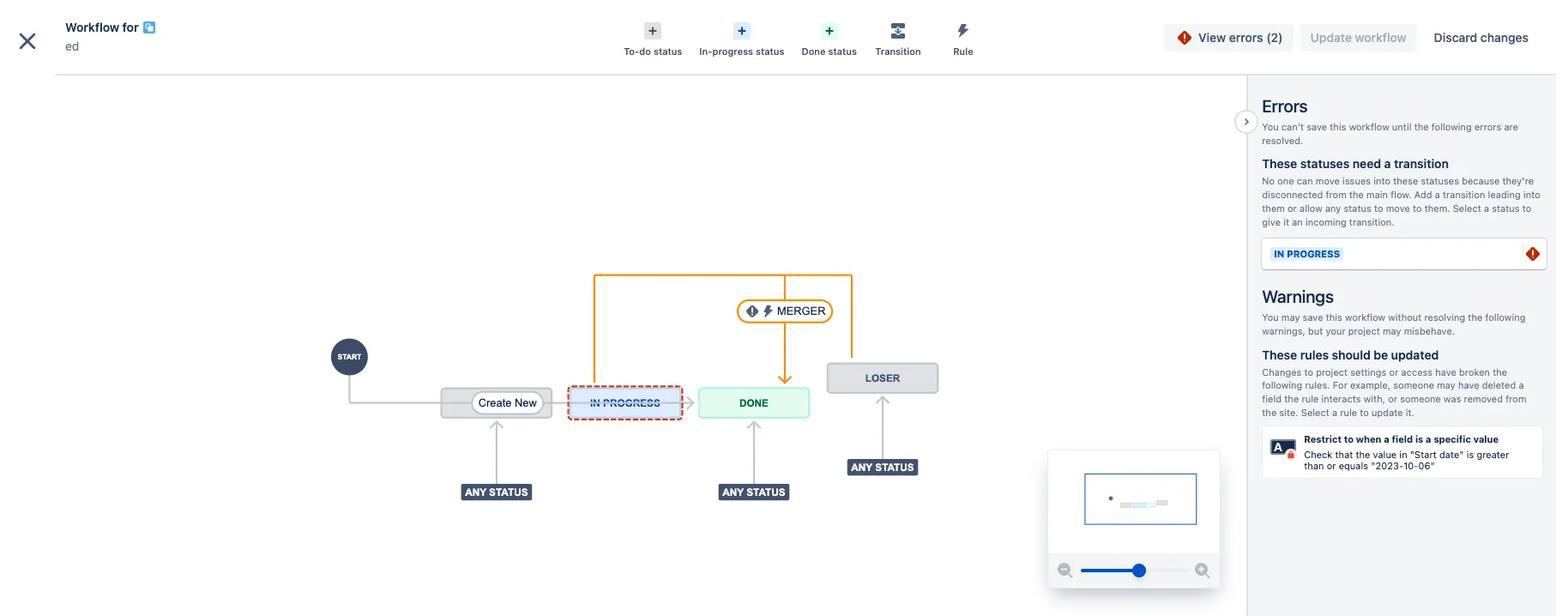 Task type: vqa. For each thing, say whether or not it's contained in the screenshot.
⌘/
no



Task type: describe. For each thing, give the bounding box(es) containing it.
changes
[[1481, 30, 1530, 45]]

following inside 'warnings you may save this workflow without resolving the following warnings, but your project may misbehave.'
[[1486, 312, 1526, 323]]

without
[[1389, 312, 1422, 323]]

zoom in image
[[1193, 560, 1214, 581]]

errors you can't save this workflow until the following errors are resolved.
[[1263, 96, 1519, 146]]

resolved.
[[1263, 134, 1304, 146]]

misbehave.
[[1405, 325, 1456, 336]]

you're in the workflow viewfinder, use the arrow keys to move it element
[[1049, 451, 1221, 554]]

a right deleted
[[1519, 380, 1525, 391]]

progress
[[1288, 248, 1341, 259]]

that
[[1336, 449, 1354, 460]]

1 horizontal spatial statuses
[[1422, 175, 1460, 187]]

any
[[1326, 202, 1342, 214]]

resolving
[[1425, 312, 1466, 323]]

with,
[[1364, 393, 1386, 404]]

1 vertical spatial someone
[[1401, 393, 1442, 404]]

or inside "these statuses need a transition no one can move issues into these statuses because they're disconnected from the main flow. add a transition leading into them or allow any status to move to them. select a status to give it an incoming transition."
[[1288, 202, 1298, 214]]

it.
[[1407, 407, 1415, 418]]

allow
[[1300, 202, 1323, 214]]

site.
[[1280, 407, 1299, 418]]

rules
[[1301, 347, 1330, 362]]

following inside these rules should be updated changes to project settings or access have broken the following rules. for example, someone may have deleted a field the rule interacts with, or someone was removed from the site. select a rule to update it.
[[1263, 380, 1303, 391]]

0 vertical spatial may
[[1282, 312, 1301, 323]]

transition button
[[866, 17, 931, 58]]

restrict to when a field is a specific value check that the value in "start date" is greater than or equals "2023-10-06"
[[1305, 434, 1510, 471]]

flow.
[[1391, 189, 1412, 200]]

view errors (2)
[[1199, 30, 1284, 45]]

status inside 'popup button'
[[654, 45, 683, 57]]

Search field
[[1231, 10, 1402, 37]]

the inside 'warnings you may save this workflow without resolving the following warnings, but your project may misbehave.'
[[1469, 312, 1483, 323]]

than
[[1305, 460, 1325, 471]]

these for errors
[[1263, 157, 1298, 171]]

1 horizontal spatial into
[[1524, 189, 1541, 200]]

create banner
[[0, 0, 1557, 48]]

for
[[1334, 380, 1348, 391]]

this for warnings
[[1327, 312, 1343, 323]]

status right progress
[[756, 45, 785, 57]]

in-progress status
[[700, 45, 785, 57]]

to-do status button
[[615, 17, 691, 58]]

1 vertical spatial ed
[[51, 75, 66, 89]]

0 vertical spatial is
[[1416, 434, 1424, 445]]

0 vertical spatial into
[[1374, 175, 1391, 187]]

0 horizontal spatial statuses
[[1301, 157, 1350, 171]]

rule
[[954, 45, 974, 57]]

to-
[[624, 45, 640, 57]]

in-progress status button
[[691, 17, 793, 58]]

to up rules.
[[1305, 366, 1314, 377]]

06"
[[1419, 460, 1436, 471]]

warnings
[[1263, 287, 1334, 307]]

to down main
[[1375, 202, 1384, 214]]

issues
[[1343, 175, 1372, 187]]

changes
[[1263, 366, 1302, 377]]

close workflow editor image
[[14, 27, 41, 55]]

field inside these rules should be updated changes to project settings or access have broken the following rules. for example, someone may have deleted a field the rule interacts with, or someone was removed from the site. select a rule to update it.
[[1263, 393, 1282, 404]]

do
[[640, 45, 651, 57]]

a up "start
[[1427, 434, 1432, 445]]

broken
[[1460, 366, 1491, 377]]

1 vertical spatial may
[[1384, 325, 1402, 336]]

dialog containing errors
[[0, 0, 1557, 616]]

may inside these rules should be updated changes to project settings or access have broken the following rules. for example, someone may have deleted a field the rule interacts with, or someone was removed from the site. select a rule to update it.
[[1438, 380, 1456, 391]]

one
[[1278, 175, 1295, 187]]

status right done
[[829, 45, 857, 57]]

settings
[[1351, 366, 1387, 377]]

select inside "these statuses need a transition no one can move issues into these statuses because they're disconnected from the main flow. add a transition leading into them or allow any status to move to them. select a status to give it an incoming transition."
[[1454, 202, 1482, 214]]

can
[[1298, 175, 1314, 187]]

0 vertical spatial transition
[[1395, 157, 1450, 171]]

update
[[1372, 407, 1404, 418]]

should
[[1333, 347, 1371, 362]]

rule button
[[931, 17, 996, 58]]

Zoom level range field
[[1082, 554, 1188, 588]]

0 horizontal spatial have
[[1436, 366, 1457, 377]]

your
[[1327, 325, 1346, 336]]

progress
[[713, 45, 754, 57]]

create
[[694, 16, 732, 30]]

done
[[802, 45, 826, 57]]

a right when at the right of the page
[[1385, 434, 1390, 445]]

in
[[1400, 449, 1408, 460]]

discard changes
[[1435, 30, 1530, 45]]

because
[[1463, 175, 1501, 187]]

for
[[122, 20, 139, 34]]

these statuses need a transition no one can move issues into these statuses because they're disconnected from the main flow. add a transition leading into them or allow any status to move to them. select a status to give it an incoming transition.
[[1263, 157, 1541, 227]]

"2023-
[[1372, 460, 1404, 471]]

zoom out image
[[1056, 560, 1077, 581]]

was
[[1445, 393, 1462, 404]]

view errors (2) button
[[1165, 24, 1294, 51]]

rules.
[[1306, 380, 1331, 391]]

an
[[1293, 216, 1304, 227]]

the inside errors you can't save this workflow until the following errors are resolved.
[[1415, 121, 1430, 132]]

from inside "these statuses need a transition no one can move issues into these statuses because they're disconnected from the main flow. add a transition leading into them or allow any status to move to them. select a status to give it an incoming transition."
[[1326, 189, 1347, 200]]

from inside these rules should be updated changes to project settings or access have broken the following rules. for example, someone may have deleted a field the rule interacts with, or someone was removed from the site. select a rule to update it.
[[1506, 393, 1527, 404]]

the up deleted
[[1494, 366, 1508, 377]]

workflow for warnings
[[1346, 312, 1386, 323]]

are
[[1505, 121, 1519, 132]]

status up transition. on the right
[[1345, 202, 1372, 214]]

following inside errors you can't save this workflow until the following errors are resolved.
[[1432, 121, 1473, 132]]

this for errors
[[1331, 121, 1347, 132]]

main
[[1367, 189, 1389, 200]]

greater
[[1478, 449, 1510, 460]]

in progress
[[1275, 248, 1341, 259]]

them
[[1263, 202, 1286, 214]]

updated
[[1392, 347, 1440, 362]]

give
[[1263, 216, 1281, 227]]

date"
[[1440, 449, 1465, 460]]

select inside these rules should be updated changes to project settings or access have broken the following rules. for example, someone may have deleted a field the rule interacts with, or someone was removed from the site. select a rule to update it.
[[1302, 407, 1330, 418]]

add
[[1415, 189, 1433, 200]]



Task type: locate. For each thing, give the bounding box(es) containing it.
following
[[1432, 121, 1473, 132], [1486, 312, 1526, 323], [1263, 380, 1303, 391]]

warnings,
[[1263, 325, 1306, 336]]

errors left (2)
[[1230, 30, 1264, 45]]

1 vertical spatial these
[[1263, 347, 1298, 362]]

move down flow.
[[1387, 202, 1411, 214]]

0 horizontal spatial following
[[1263, 380, 1303, 391]]

transition
[[876, 45, 921, 57]]

1 vertical spatial field
[[1393, 434, 1414, 445]]

0 vertical spatial value
[[1474, 434, 1499, 445]]

0 vertical spatial select
[[1454, 202, 1482, 214]]

the up equals
[[1357, 449, 1371, 460]]

may
[[1282, 312, 1301, 323], [1384, 325, 1402, 336], [1438, 380, 1456, 391]]

1 vertical spatial following
[[1486, 312, 1526, 323]]

2 horizontal spatial following
[[1486, 312, 1526, 323]]

0 vertical spatial this
[[1331, 121, 1347, 132]]

1 horizontal spatial may
[[1384, 325, 1402, 336]]

value
[[1474, 434, 1499, 445], [1374, 449, 1397, 460]]

1 these from the top
[[1263, 157, 1298, 171]]

disconnected
[[1263, 189, 1324, 200]]

you for errors
[[1263, 121, 1279, 132]]

1 vertical spatial into
[[1524, 189, 1541, 200]]

the inside "these statuses need a transition no one can move issues into these statuses because they're disconnected from the main flow. add a transition leading into them or allow any status to move to them. select a status to give it an incoming transition."
[[1350, 189, 1365, 200]]

2 vertical spatial following
[[1263, 380, 1303, 391]]

following right resolving
[[1486, 312, 1526, 323]]

1 horizontal spatial following
[[1432, 121, 1473, 132]]

the up site.
[[1285, 393, 1300, 404]]

0 vertical spatial move
[[1316, 175, 1341, 187]]

these rules should be updated changes to project settings or access have broken the following rules. for example, someone may have deleted a field the rule interacts with, or someone was removed from the site. select a rule to update it.
[[1263, 347, 1527, 418]]

workflow for errors
[[1350, 121, 1390, 132]]

statuses up can
[[1301, 157, 1350, 171]]

to up the that
[[1345, 434, 1354, 445]]

errors inside button
[[1230, 30, 1264, 45]]

interacts
[[1322, 393, 1362, 404]]

this inside errors you can't save this workflow until the following errors are resolved.
[[1331, 121, 1347, 132]]

check
[[1305, 449, 1333, 460]]

need
[[1353, 157, 1382, 171]]

dialog
[[0, 0, 1557, 616]]

group
[[7, 314, 199, 407], [7, 314, 199, 361], [7, 361, 199, 407]]

select right site.
[[1302, 407, 1330, 418]]

primary element
[[10, 0, 1231, 48]]

1 horizontal spatial select
[[1454, 202, 1482, 214]]

transition
[[1395, 157, 1450, 171], [1444, 189, 1486, 200]]

or
[[1288, 202, 1298, 214], [1390, 366, 1399, 377], [1389, 393, 1398, 404], [1327, 460, 1337, 471]]

or left access
[[1390, 366, 1399, 377]]

a down interacts
[[1333, 407, 1338, 418]]

the inside restrict to when a field is a specific value check that the value in "start date" is greater than or equals "2023-10-06"
[[1357, 449, 1371, 460]]

the left site.
[[1263, 407, 1277, 418]]

or down disconnected
[[1288, 202, 1298, 214]]

1 horizontal spatial have
[[1459, 380, 1480, 391]]

someone down access
[[1394, 380, 1435, 391]]

is right date"
[[1467, 449, 1475, 460]]

workflow inside errors you can't save this workflow until the following errors are resolved.
[[1350, 121, 1390, 132]]

workflow
[[1350, 121, 1390, 132], [1346, 312, 1386, 323]]

removed
[[1465, 393, 1504, 404]]

these for warnings
[[1263, 347, 1298, 362]]

to down they're
[[1523, 202, 1532, 214]]

0 horizontal spatial move
[[1316, 175, 1341, 187]]

select right them.
[[1454, 202, 1482, 214]]

statuses up add at top
[[1422, 175, 1460, 187]]

ed down ed link
[[51, 75, 66, 89]]

0 horizontal spatial is
[[1416, 434, 1424, 445]]

1 vertical spatial from
[[1506, 393, 1527, 404]]

no
[[1263, 175, 1275, 187]]

the
[[1415, 121, 1430, 132], [1350, 189, 1365, 200], [1469, 312, 1483, 323], [1494, 366, 1508, 377], [1285, 393, 1300, 404], [1263, 407, 1277, 418], [1357, 449, 1371, 460]]

1 horizontal spatial is
[[1467, 449, 1475, 460]]

save inside 'warnings you may save this workflow without resolving the following warnings, but your project may misbehave.'
[[1303, 312, 1324, 323]]

into
[[1374, 175, 1391, 187], [1524, 189, 1541, 200]]

0 horizontal spatial value
[[1374, 449, 1397, 460]]

project up for
[[1317, 366, 1348, 377]]

field
[[1263, 393, 1282, 404], [1393, 434, 1414, 445]]

ed
[[65, 39, 79, 53], [51, 75, 66, 89]]

done status
[[802, 45, 857, 57]]

this up your
[[1327, 312, 1343, 323]]

view
[[1199, 30, 1227, 45]]

ed down workflow
[[65, 39, 79, 53]]

or down the that
[[1327, 460, 1337, 471]]

select
[[1454, 202, 1482, 214], [1302, 407, 1330, 418]]

access
[[1402, 366, 1433, 377]]

2 vertical spatial may
[[1438, 380, 1456, 391]]

following right until
[[1432, 121, 1473, 132]]

0 vertical spatial from
[[1326, 189, 1347, 200]]

0 vertical spatial project
[[1349, 325, 1381, 336]]

may down without
[[1384, 325, 1402, 336]]

create button
[[683, 10, 742, 37]]

field up site.
[[1263, 393, 1282, 404]]

have down broken
[[1459, 380, 1480, 391]]

save up but
[[1303, 312, 1324, 323]]

from up any
[[1326, 189, 1347, 200]]

have up was at the right bottom of page
[[1436, 366, 1457, 377]]

to-do status
[[624, 45, 683, 57]]

value up "2023- on the right of page
[[1374, 449, 1397, 460]]

status
[[654, 45, 683, 57], [756, 45, 785, 57], [829, 45, 857, 57], [1345, 202, 1372, 214], [1493, 202, 1521, 214]]

0 vertical spatial save
[[1307, 121, 1328, 132]]

transition up these at the top of page
[[1395, 157, 1450, 171]]

1 horizontal spatial from
[[1506, 393, 1527, 404]]

move right can
[[1316, 175, 1341, 187]]

you for warnings
[[1263, 312, 1279, 323]]

1 vertical spatial value
[[1374, 449, 1397, 460]]

can't
[[1282, 121, 1305, 132]]

save right can't
[[1307, 121, 1328, 132]]

0 vertical spatial following
[[1432, 121, 1473, 132]]

0 vertical spatial field
[[1263, 393, 1282, 404]]

leading
[[1489, 189, 1522, 200]]

rule
[[1302, 393, 1319, 404], [1341, 407, 1358, 418]]

errors
[[1263, 96, 1308, 116]]

1 horizontal spatial field
[[1393, 434, 1414, 445]]

project inside 'warnings you may save this workflow without resolving the following warnings, but your project may misbehave.'
[[1349, 325, 1381, 336]]

done status button
[[793, 17, 866, 58]]

equals
[[1339, 460, 1369, 471]]

1 vertical spatial select
[[1302, 407, 1330, 418]]

these
[[1263, 157, 1298, 171], [1263, 347, 1298, 362]]

incoming
[[1306, 216, 1347, 227]]

this inside 'warnings you may save this workflow without resolving the following warnings, but your project may misbehave.'
[[1327, 312, 1343, 323]]

0 vertical spatial errors
[[1230, 30, 1264, 45]]

save for errors
[[1307, 121, 1328, 132]]

workflow up your
[[1346, 312, 1386, 323]]

search image
[[1238, 17, 1251, 30]]

workflow inside 'warnings you may save this workflow without resolving the following warnings, but your project may misbehave.'
[[1346, 312, 1386, 323]]

errors
[[1230, 30, 1264, 45], [1475, 121, 1502, 132]]

you up resolved.
[[1263, 121, 1279, 132]]

to
[[1375, 202, 1384, 214], [1414, 202, 1423, 214], [1523, 202, 1532, 214], [1305, 366, 1314, 377], [1361, 407, 1370, 418], [1345, 434, 1354, 445]]

is up "start
[[1416, 434, 1424, 445]]

10-
[[1404, 460, 1419, 471]]

to down add at top
[[1414, 202, 1423, 214]]

into up main
[[1374, 175, 1391, 187]]

specific
[[1435, 434, 1472, 445]]

errors left are
[[1475, 121, 1502, 132]]

they're
[[1503, 175, 1535, 187]]

1 vertical spatial have
[[1459, 380, 1480, 391]]

someone up it.
[[1401, 393, 1442, 404]]

may up was at the right bottom of page
[[1438, 380, 1456, 391]]

project inside these rules should be updated changes to project settings or access have broken the following rules. for example, someone may have deleted a field the rule interacts with, or someone was removed from the site. select a rule to update it.
[[1317, 366, 1348, 377]]

1 vertical spatial you
[[1263, 312, 1279, 323]]

1 vertical spatial transition
[[1444, 189, 1486, 200]]

example,
[[1351, 380, 1391, 391]]

0 horizontal spatial field
[[1263, 393, 1282, 404]]

status down 'leading' at the top
[[1493, 202, 1521, 214]]

the right until
[[1415, 121, 1430, 132]]

you
[[1263, 121, 1279, 132], [1263, 312, 1279, 323]]

1 vertical spatial this
[[1327, 312, 1343, 323]]

transition down because
[[1444, 189, 1486, 200]]

value up greater
[[1474, 434, 1499, 445]]

0 vertical spatial ed
[[65, 39, 79, 53]]

be
[[1374, 347, 1389, 362]]

in
[[1275, 248, 1285, 259]]

1 vertical spatial save
[[1303, 312, 1324, 323]]

these inside "these statuses need a transition no one can move issues into these statuses because they're disconnected from the main flow. add a transition leading into them or allow any status to move to them. select a status to give it an incoming transition."
[[1263, 157, 1298, 171]]

(2)
[[1267, 30, 1284, 45]]

0 vertical spatial these
[[1263, 157, 1298, 171]]

1 horizontal spatial move
[[1387, 202, 1411, 214]]

from down deleted
[[1506, 393, 1527, 404]]

rule down rules.
[[1302, 393, 1319, 404]]

until
[[1393, 121, 1412, 132]]

warnings you may save this workflow without resolving the following warnings, but your project may misbehave.
[[1263, 287, 1526, 336]]

transition.
[[1350, 216, 1395, 227]]

restrict
[[1305, 434, 1342, 445]]

discard
[[1435, 30, 1478, 45]]

into down they're
[[1524, 189, 1541, 200]]

status right do
[[654, 45, 683, 57]]

"start
[[1411, 449, 1437, 460]]

save for warnings
[[1303, 312, 1324, 323]]

1 vertical spatial move
[[1387, 202, 1411, 214]]

0 horizontal spatial from
[[1326, 189, 1347, 200]]

1 horizontal spatial rule
[[1341, 407, 1358, 418]]

1 horizontal spatial errors
[[1475, 121, 1502, 132]]

1 horizontal spatial value
[[1474, 434, 1499, 445]]

workflow for
[[65, 20, 139, 34]]

1 vertical spatial project
[[1317, 366, 1348, 377]]

0 horizontal spatial rule
[[1302, 393, 1319, 404]]

following down the changes
[[1263, 380, 1303, 391]]

project up should at the right bottom
[[1349, 325, 1381, 336]]

a up them.
[[1436, 189, 1441, 200]]

in-
[[700, 45, 713, 57]]

them.
[[1425, 202, 1451, 214]]

1 you from the top
[[1263, 121, 1279, 132]]

1 vertical spatial statuses
[[1422, 175, 1460, 187]]

may up 'warnings,'
[[1282, 312, 1301, 323]]

0 vertical spatial have
[[1436, 366, 1457, 377]]

0 vertical spatial you
[[1263, 121, 1279, 132]]

0 horizontal spatial into
[[1374, 175, 1391, 187]]

but
[[1309, 325, 1324, 336]]

0 horizontal spatial errors
[[1230, 30, 1264, 45]]

workflow left until
[[1350, 121, 1390, 132]]

rule down interacts
[[1341, 407, 1358, 418]]

0 vertical spatial rule
[[1302, 393, 1319, 404]]

1 vertical spatial workflow
[[1346, 312, 1386, 323]]

it
[[1284, 216, 1290, 227]]

save inside errors you can't save this workflow until the following errors are resolved.
[[1307, 121, 1328, 132]]

a down 'leading' at the top
[[1485, 202, 1490, 214]]

the right resolving
[[1469, 312, 1483, 323]]

2 horizontal spatial may
[[1438, 380, 1456, 391]]

project
[[1349, 325, 1381, 336], [1317, 366, 1348, 377]]

2 these from the top
[[1263, 347, 1298, 362]]

when
[[1357, 434, 1382, 445]]

0 vertical spatial statuses
[[1301, 157, 1350, 171]]

these up the changes
[[1263, 347, 1298, 362]]

errors inside errors you can't save this workflow until the following errors are resolved.
[[1475, 121, 1502, 132]]

a right 'need' on the top of the page
[[1385, 157, 1392, 171]]

deleted
[[1483, 380, 1517, 391]]

you inside errors you can't save this workflow until the following errors are resolved.
[[1263, 121, 1279, 132]]

these up one on the top right of page
[[1263, 157, 1298, 171]]

0 vertical spatial workflow
[[1350, 121, 1390, 132]]

have
[[1436, 366, 1457, 377], [1459, 380, 1480, 391]]

you up 'warnings,'
[[1263, 312, 1279, 323]]

you inside 'warnings you may save this workflow without resolving the following warnings, but your project may misbehave.'
[[1263, 312, 1279, 323]]

ed link
[[65, 36, 79, 57]]

jira software image
[[45, 13, 160, 34], [45, 13, 160, 34]]

these inside these rules should be updated changes to project settings or access have broken the following rules. for example, someone may have deleted a field the rule interacts with, or someone was removed from the site. select a rule to update it.
[[1263, 347, 1298, 362]]

or up update
[[1389, 393, 1398, 404]]

1 vertical spatial errors
[[1475, 121, 1502, 132]]

0 vertical spatial someone
[[1394, 380, 1435, 391]]

discard changes button
[[1425, 24, 1540, 51]]

to down the with,
[[1361, 407, 1370, 418]]

from
[[1326, 189, 1347, 200], [1506, 393, 1527, 404]]

2 you from the top
[[1263, 312, 1279, 323]]

1 vertical spatial is
[[1467, 449, 1475, 460]]

field up in
[[1393, 434, 1414, 445]]

to inside restrict to when a field is a specific value check that the value in "start date" is greater than or equals "2023-10-06"
[[1345, 434, 1354, 445]]

this right can't
[[1331, 121, 1347, 132]]

0 horizontal spatial may
[[1282, 312, 1301, 323]]

these
[[1394, 175, 1419, 187]]

the down issues
[[1350, 189, 1365, 200]]

1 vertical spatial rule
[[1341, 407, 1358, 418]]

field inside restrict to when a field is a specific value check that the value in "start date" is greater than or equals "2023-10-06"
[[1393, 434, 1414, 445]]

a
[[1385, 157, 1392, 171], [1436, 189, 1441, 200], [1485, 202, 1490, 214], [1519, 380, 1525, 391], [1333, 407, 1338, 418], [1385, 434, 1390, 445], [1427, 434, 1432, 445]]

or inside restrict to when a field is a specific value check that the value in "start date" is greater than or equals "2023-10-06"
[[1327, 460, 1337, 471]]

workflow
[[65, 20, 119, 34]]

0 horizontal spatial select
[[1302, 407, 1330, 418]]



